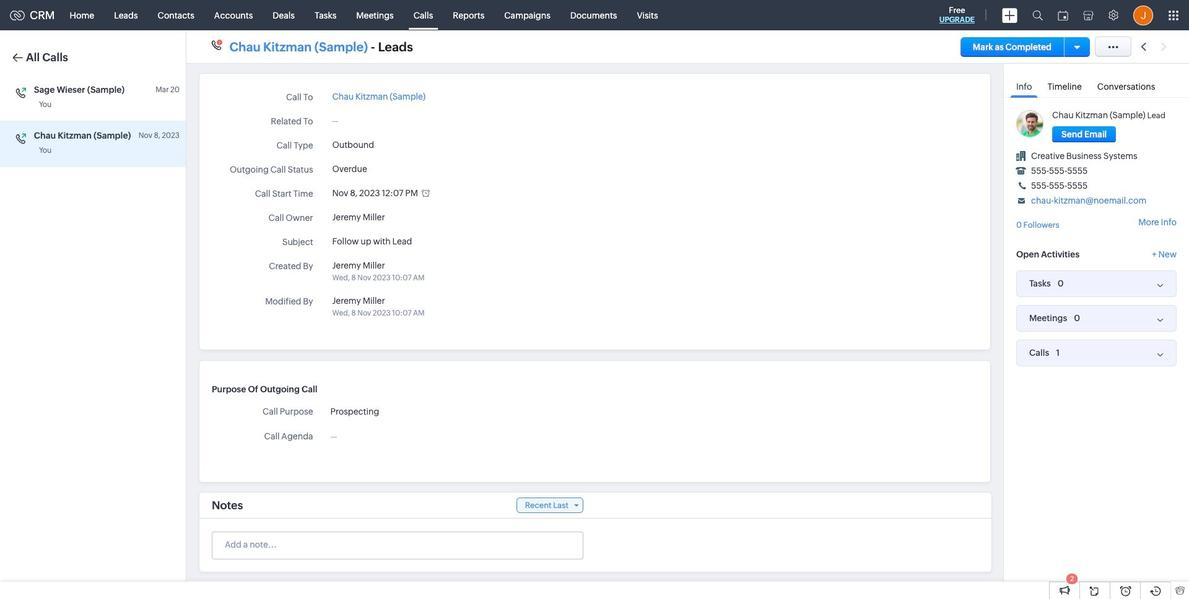 Task type: describe. For each thing, give the bounding box(es) containing it.
next record image
[[1161, 43, 1169, 51]]

logo image
[[10, 10, 25, 20]]

create menu element
[[995, 0, 1025, 30]]

search image
[[1032, 10, 1043, 20]]

profile image
[[1133, 5, 1153, 25]]



Task type: locate. For each thing, give the bounding box(es) containing it.
None button
[[1052, 126, 1116, 142]]

previous record image
[[1141, 43, 1146, 51]]

Add a note... field
[[212, 539, 582, 551]]

create menu image
[[1002, 8, 1018, 23]]

profile element
[[1126, 0, 1161, 30]]

calendar image
[[1058, 10, 1068, 20]]

search element
[[1025, 0, 1050, 30]]



Task type: vqa. For each thing, say whether or not it's contained in the screenshot.
top Accounts "link"
no



